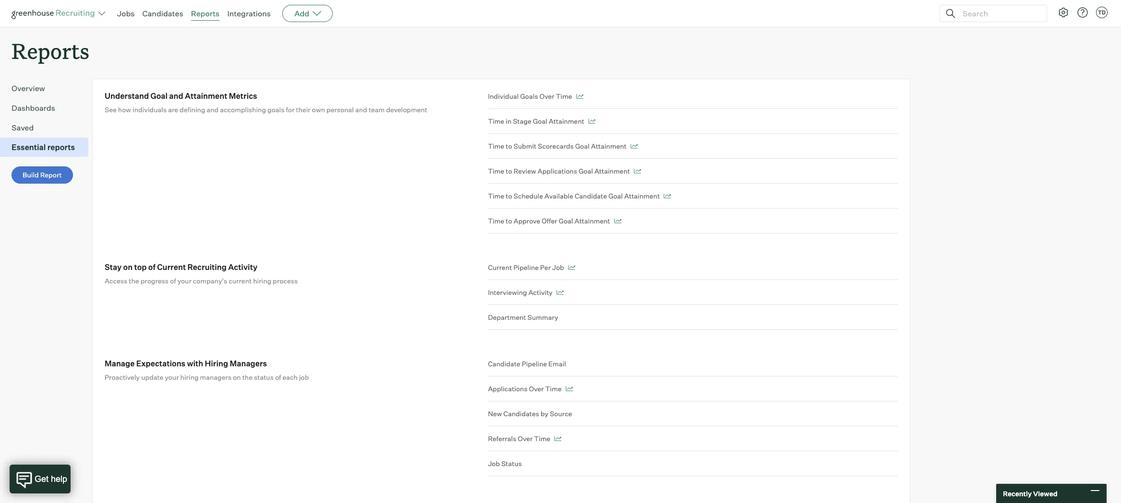 Task type: locate. For each thing, give the bounding box(es) containing it.
time left the schedule
[[488, 192, 504, 200]]

0 vertical spatial your
[[178, 277, 192, 285]]

the down top
[[129, 277, 139, 285]]

to for review
[[506, 167, 512, 175]]

candidates left by
[[504, 410, 539, 418]]

1 vertical spatial job
[[488, 460, 500, 468]]

job left status
[[488, 460, 500, 468]]

candidate
[[575, 192, 607, 200], [488, 360, 520, 368]]

0 vertical spatial of
[[148, 263, 156, 272]]

current
[[157, 263, 186, 272], [488, 264, 512, 272]]

configure image
[[1058, 7, 1070, 18]]

icon chart image
[[576, 94, 583, 99], [588, 119, 596, 124], [631, 144, 638, 149], [634, 169, 641, 174], [664, 194, 671, 199], [614, 219, 621, 224], [568, 266, 575, 270], [557, 291, 564, 295], [566, 387, 573, 392], [554, 437, 562, 442]]

of right the progress
[[170, 277, 176, 285]]

1 vertical spatial the
[[242, 374, 253, 382]]

managers
[[230, 359, 267, 369]]

to left 'submit'
[[506, 142, 512, 150]]

icon chart image for referrals over time
[[554, 437, 562, 442]]

0 horizontal spatial job
[[488, 460, 500, 468]]

saved
[[12, 123, 34, 133]]

0 horizontal spatial current
[[157, 263, 186, 272]]

pipeline left email
[[522, 360, 547, 368]]

1 horizontal spatial hiring
[[253, 277, 271, 285]]

pipeline
[[514, 264, 539, 272], [522, 360, 547, 368]]

2 vertical spatial over
[[518, 435, 533, 443]]

over right goals on the top left
[[540, 92, 555, 100]]

0 horizontal spatial activity
[[228, 263, 257, 272]]

1 vertical spatial on
[[233, 374, 241, 382]]

3 to from the top
[[506, 192, 512, 200]]

activity inside stay on top of current recruiting activity access the progress of your company's current hiring process
[[228, 263, 257, 272]]

managers
[[200, 374, 232, 382]]

candidates link
[[142, 9, 183, 18]]

icon chart image for individual goals over time
[[576, 94, 583, 99]]

current inside stay on top of current recruiting activity access the progress of your company's current hiring process
[[157, 263, 186, 272]]

time to schedule available candidate goal attainment
[[488, 192, 660, 200]]

and right defining
[[207, 106, 219, 114]]

available
[[545, 192, 573, 200]]

by
[[541, 410, 549, 418]]

current
[[229, 277, 252, 285]]

your
[[178, 277, 192, 285], [165, 374, 179, 382]]

to left "approve"
[[506, 217, 512, 225]]

applications up new
[[488, 385, 528, 393]]

time to approve offer goal attainment
[[488, 217, 610, 225]]

goals
[[520, 92, 538, 100]]

new candidates by source
[[488, 410, 572, 418]]

to left the schedule
[[506, 192, 512, 200]]

goal
[[151, 91, 168, 101], [533, 117, 547, 125], [575, 142, 590, 150], [579, 167, 593, 175], [609, 192, 623, 200], [559, 217, 573, 225]]

current up the progress
[[157, 263, 186, 272]]

applications
[[538, 167, 577, 175], [488, 385, 528, 393]]

scorecards
[[538, 142, 574, 150]]

the inside the manage expectations with hiring managers proactively update your hiring managers on the status of each job
[[242, 374, 253, 382]]

time down email
[[545, 385, 562, 393]]

applications down time to submit scorecards goal attainment
[[538, 167, 577, 175]]

1 vertical spatial hiring
[[180, 374, 199, 382]]

current up interviewing
[[488, 264, 512, 272]]

0 vertical spatial hiring
[[253, 277, 271, 285]]

add button
[[282, 5, 333, 22]]

job right per on the bottom left of page
[[552, 264, 564, 272]]

0 vertical spatial the
[[129, 277, 139, 285]]

1 horizontal spatial on
[[233, 374, 241, 382]]

0 vertical spatial activity
[[228, 263, 257, 272]]

and up are
[[169, 91, 183, 101]]

reports
[[191, 9, 220, 18], [12, 37, 89, 65]]

reports right candidates link
[[191, 9, 220, 18]]

1 horizontal spatial reports
[[191, 9, 220, 18]]

candidates right jobs link
[[142, 9, 183, 18]]

accomplishing
[[220, 106, 266, 114]]

1 vertical spatial candidate
[[488, 360, 520, 368]]

goals
[[268, 106, 285, 114]]

0 horizontal spatial candidate
[[488, 360, 520, 368]]

time down by
[[534, 435, 551, 443]]

on down managers
[[233, 374, 241, 382]]

0 horizontal spatial candidates
[[142, 9, 183, 18]]

and left team
[[355, 106, 367, 114]]

reports down greenhouse recruiting image
[[12, 37, 89, 65]]

build report
[[23, 171, 62, 179]]

department summary
[[488, 314, 558, 322]]

hiring inside stay on top of current recruiting activity access the progress of your company's current hiring process
[[253, 277, 271, 285]]

1 horizontal spatial candidates
[[504, 410, 539, 418]]

activity up summary
[[529, 289, 553, 297]]

1 horizontal spatial the
[[242, 374, 253, 382]]

on
[[123, 263, 133, 272], [233, 374, 241, 382]]

0 horizontal spatial applications
[[488, 385, 528, 393]]

over for referrals over time
[[518, 435, 533, 443]]

1 vertical spatial your
[[165, 374, 179, 382]]

build
[[23, 171, 39, 179]]

activity
[[228, 263, 257, 272], [529, 289, 553, 297]]

your left company's
[[178, 277, 192, 285]]

0 vertical spatial reports
[[191, 9, 220, 18]]

0 vertical spatial on
[[123, 263, 133, 272]]

0 vertical spatial pipeline
[[514, 264, 539, 272]]

hiring right current
[[253, 277, 271, 285]]

1 vertical spatial pipeline
[[522, 360, 547, 368]]

status
[[254, 374, 274, 382]]

and
[[169, 91, 183, 101], [207, 106, 219, 114], [355, 106, 367, 114]]

review
[[514, 167, 536, 175]]

in
[[506, 117, 512, 125]]

interviewing
[[488, 289, 527, 297]]

time
[[556, 92, 572, 100], [488, 117, 504, 125], [488, 142, 504, 150], [488, 167, 504, 175], [488, 192, 504, 200], [488, 217, 504, 225], [545, 385, 562, 393], [534, 435, 551, 443]]

on inside stay on top of current recruiting activity access the progress of your company's current hiring process
[[123, 263, 133, 272]]

recently
[[1003, 490, 1032, 498]]

on inside the manage expectations with hiring managers proactively update your hiring managers on the status of each job
[[233, 374, 241, 382]]

manage
[[105, 359, 135, 369]]

icon chart image for time to review applications goal attainment
[[634, 169, 641, 174]]

attainment
[[185, 91, 227, 101], [549, 117, 584, 125], [591, 142, 627, 150], [595, 167, 630, 175], [624, 192, 660, 200], [575, 217, 610, 225]]

progress
[[141, 277, 169, 285]]

source
[[550, 410, 572, 418]]

status
[[501, 460, 522, 468]]

expectations
[[136, 359, 185, 369]]

over right referrals
[[518, 435, 533, 443]]

new
[[488, 410, 502, 418]]

icon chart image for current pipeline per job
[[568, 266, 575, 270]]

hiring
[[205, 359, 228, 369]]

to left review
[[506, 167, 512, 175]]

4 to from the top
[[506, 217, 512, 225]]

2 to from the top
[[506, 167, 512, 175]]

top
[[134, 263, 147, 272]]

activity up current
[[228, 263, 257, 272]]

on left top
[[123, 263, 133, 272]]

2 horizontal spatial of
[[275, 374, 281, 382]]

0 vertical spatial over
[[540, 92, 555, 100]]

your inside the manage expectations with hiring managers proactively update your hiring managers on the status of each job
[[165, 374, 179, 382]]

hiring
[[253, 277, 271, 285], [180, 374, 199, 382]]

1 horizontal spatial applications
[[538, 167, 577, 175]]

manage expectations with hiring managers proactively update your hiring managers on the status of each job
[[105, 359, 309, 382]]

time left "approve"
[[488, 217, 504, 225]]

Search text field
[[961, 6, 1038, 20]]

of left each
[[275, 374, 281, 382]]

1 vertical spatial over
[[529, 385, 544, 393]]

candidate up applications over time at the bottom of page
[[488, 360, 520, 368]]

to
[[506, 142, 512, 150], [506, 167, 512, 175], [506, 192, 512, 200], [506, 217, 512, 225]]

1 horizontal spatial of
[[170, 277, 176, 285]]

of right top
[[148, 263, 156, 272]]

1 vertical spatial activity
[[529, 289, 553, 297]]

per
[[540, 264, 551, 272]]

defining
[[180, 106, 205, 114]]

the
[[129, 277, 139, 285], [242, 374, 253, 382]]

essential reports link
[[12, 142, 85, 153]]

candidates
[[142, 9, 183, 18], [504, 410, 539, 418]]

of
[[148, 263, 156, 272], [170, 277, 176, 285], [275, 374, 281, 382]]

0 horizontal spatial reports
[[12, 37, 89, 65]]

0 vertical spatial job
[[552, 264, 564, 272]]

stay
[[105, 263, 122, 272]]

0 horizontal spatial on
[[123, 263, 133, 272]]

email
[[549, 360, 566, 368]]

1 to from the top
[[506, 142, 512, 150]]

0 vertical spatial candidates
[[142, 9, 183, 18]]

0 horizontal spatial the
[[129, 277, 139, 285]]

over up new candidates by source
[[529, 385, 544, 393]]

time left 'submit'
[[488, 142, 504, 150]]

of inside the manage expectations with hiring managers proactively update your hiring managers on the status of each job
[[275, 374, 281, 382]]

job
[[552, 264, 564, 272], [488, 460, 500, 468]]

your down expectations
[[165, 374, 179, 382]]

proactively
[[105, 374, 140, 382]]

1 vertical spatial candidates
[[504, 410, 539, 418]]

0 horizontal spatial of
[[148, 263, 156, 272]]

build report button
[[12, 167, 73, 184]]

the down managers
[[242, 374, 253, 382]]

pipeline left per on the bottom left of page
[[514, 264, 539, 272]]

hiring down with
[[180, 374, 199, 382]]

candidate right available
[[575, 192, 607, 200]]

pipeline for stay on top of current recruiting activity
[[514, 264, 539, 272]]

department
[[488, 314, 526, 322]]

0 horizontal spatial hiring
[[180, 374, 199, 382]]

2 vertical spatial of
[[275, 374, 281, 382]]

0 vertical spatial candidate
[[575, 192, 607, 200]]

1 vertical spatial reports
[[12, 37, 89, 65]]

own
[[312, 106, 325, 114]]



Task type: describe. For each thing, give the bounding box(es) containing it.
how
[[118, 106, 131, 114]]

candidate pipeline email
[[488, 360, 566, 368]]

job status
[[488, 460, 522, 468]]

the inside stay on top of current recruiting activity access the progress of your company's current hiring process
[[129, 277, 139, 285]]

company's
[[193, 277, 227, 285]]

pipeline for manage expectations with hiring managers
[[522, 360, 547, 368]]

reports
[[47, 143, 75, 152]]

to for approve
[[506, 217, 512, 225]]

time to submit scorecards goal attainment
[[488, 142, 627, 150]]

job
[[299, 374, 309, 382]]

stage
[[513, 117, 532, 125]]

icon chart image for time in stage goal attainment
[[588, 119, 596, 124]]

icon chart image for applications over time
[[566, 387, 573, 392]]

td button
[[1095, 5, 1110, 20]]

icon chart image for interviewing activity
[[557, 291, 564, 295]]

for
[[286, 106, 295, 114]]

personal
[[327, 106, 354, 114]]

summary
[[528, 314, 558, 322]]

with
[[187, 359, 203, 369]]

interviewing activity
[[488, 289, 553, 297]]

attainment inside understand goal and attainment metrics see how individuals are defining and accomplishing goals for their own personal and team development
[[185, 91, 227, 101]]

dashboards link
[[12, 102, 85, 114]]

time right goals on the top left
[[556, 92, 572, 100]]

icon chart image for time to schedule available candidate goal attainment
[[664, 194, 671, 199]]

overview link
[[12, 83, 85, 94]]

team
[[369, 106, 385, 114]]

are
[[168, 106, 178, 114]]

current pipeline per job
[[488, 264, 564, 272]]

td button
[[1096, 7, 1108, 18]]

integrations link
[[227, 9, 271, 18]]

see
[[105, 106, 117, 114]]

1 horizontal spatial and
[[207, 106, 219, 114]]

recruiting
[[188, 263, 227, 272]]

jobs link
[[117, 9, 135, 18]]

schedule
[[514, 192, 543, 200]]

access
[[105, 277, 127, 285]]

reports link
[[191, 9, 220, 18]]

add
[[294, 9, 309, 18]]

job status link
[[488, 452, 898, 477]]

individuals
[[133, 106, 167, 114]]

time to review applications goal attainment
[[488, 167, 630, 175]]

individual goals over time
[[488, 92, 572, 100]]

time left review
[[488, 167, 504, 175]]

submit
[[514, 142, 537, 150]]

recently viewed
[[1003, 490, 1058, 498]]

essential reports
[[12, 143, 75, 152]]

over for applications over time
[[529, 385, 544, 393]]

overview
[[12, 84, 45, 93]]

to for schedule
[[506, 192, 512, 200]]

1 horizontal spatial job
[[552, 264, 564, 272]]

new candidates by source link
[[488, 402, 898, 427]]

update
[[141, 374, 163, 382]]

1 horizontal spatial activity
[[529, 289, 553, 297]]

1 vertical spatial applications
[[488, 385, 528, 393]]

referrals
[[488, 435, 516, 443]]

0 vertical spatial applications
[[538, 167, 577, 175]]

integrations
[[227, 9, 271, 18]]

1 vertical spatial of
[[170, 277, 176, 285]]

to for submit
[[506, 142, 512, 150]]

understand goal and attainment metrics see how individuals are defining and accomplishing goals for their own personal and team development
[[105, 91, 427, 114]]

viewed
[[1033, 490, 1058, 498]]

time left in on the top of page
[[488, 117, 504, 125]]

candidate pipeline email link
[[488, 359, 898, 377]]

2 horizontal spatial and
[[355, 106, 367, 114]]

1 horizontal spatial current
[[488, 264, 512, 272]]

referrals over time
[[488, 435, 551, 443]]

your inside stay on top of current recruiting activity access the progress of your company's current hiring process
[[178, 277, 192, 285]]

stay on top of current recruiting activity access the progress of your company's current hiring process
[[105, 263, 298, 285]]

offer
[[542, 217, 557, 225]]

0 horizontal spatial and
[[169, 91, 183, 101]]

greenhouse recruiting image
[[12, 8, 98, 19]]

goal inside understand goal and attainment metrics see how individuals are defining and accomplishing goals for their own personal and team development
[[151, 91, 168, 101]]

jobs
[[117, 9, 135, 18]]

hiring inside the manage expectations with hiring managers proactively update your hiring managers on the status of each job
[[180, 374, 199, 382]]

process
[[273, 277, 298, 285]]

approve
[[514, 217, 540, 225]]

essential
[[12, 143, 46, 152]]

saved link
[[12, 122, 85, 134]]

time in stage goal attainment
[[488, 117, 584, 125]]

report
[[40, 171, 62, 179]]

icon chart image for time to approve offer goal attainment
[[614, 219, 621, 224]]

1 horizontal spatial candidate
[[575, 192, 607, 200]]

dashboards
[[12, 103, 55, 113]]

department summary link
[[488, 306, 898, 331]]

icon chart image for time to submit scorecards goal attainment
[[631, 144, 638, 149]]

td
[[1098, 9, 1106, 16]]

each
[[283, 374, 298, 382]]

applications over time
[[488, 385, 562, 393]]

individual
[[488, 92, 519, 100]]

their
[[296, 106, 311, 114]]

understand
[[105, 91, 149, 101]]

development
[[386, 106, 427, 114]]

metrics
[[229, 91, 257, 101]]

candidates inside new candidates by source "link"
[[504, 410, 539, 418]]



Task type: vqa. For each thing, say whether or not it's contained in the screenshot.
Market
no



